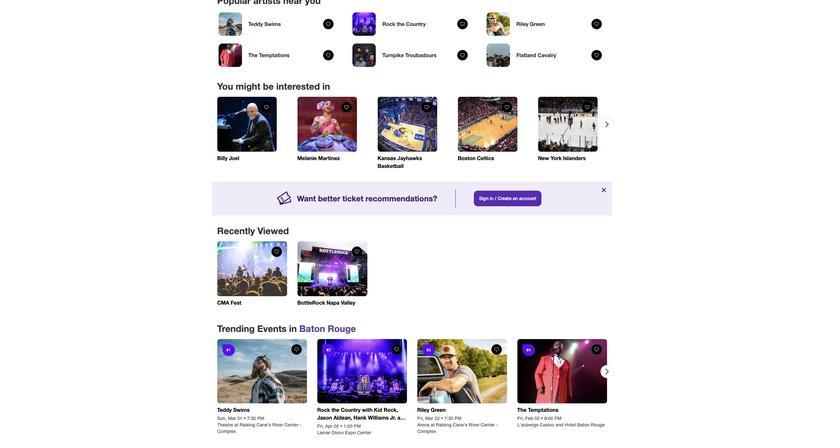 Task type: vqa. For each thing, say whether or not it's contained in the screenshot.
Notify me when tickets are available corresponding to Metro Chicago Parking Lots
no



Task type: locate. For each thing, give the bounding box(es) containing it.
0 vertical spatial country
[[406, 21, 426, 27]]

2 horizontal spatial fri,
[[518, 416, 524, 422]]

0 vertical spatial rock
[[383, 21, 396, 27]]

recommendations?
[[366, 194, 438, 203]]

the temptations
[[249, 52, 290, 58]]

pm right 22
[[455, 416, 462, 422]]

1 vertical spatial the
[[332, 407, 340, 413]]

0 vertical spatial riley
[[517, 21, 529, 27]]

swims for teddy swims
[[265, 21, 281, 27]]

events
[[258, 324, 287, 334]]

0 horizontal spatial in
[[289, 324, 297, 334]]

swims for teddy swims sun, mar 31 • 7:30 pm theatre at raising cane's river center - complex
[[233, 407, 250, 413]]

pm inside the teddy swims sun, mar 31 • 7:30 pm theatre at raising cane's river center - complex
[[258, 416, 265, 422]]

1 horizontal spatial the
[[518, 407, 527, 413]]

22
[[435, 416, 440, 422]]

mar for teddy
[[228, 416, 236, 422]]

kansas jayhawks basketball link
[[378, 97, 438, 170]]

kansas
[[378, 155, 396, 161]]

teddy inside the teddy swims sun, mar 31 • 7:30 pm theatre at raising cane's river center - complex
[[217, 407, 232, 413]]

at
[[235, 423, 239, 428], [431, 423, 435, 428]]

0 horizontal spatial green
[[431, 407, 446, 413]]

mar left 22
[[426, 416, 434, 422]]

the for the temptations fri, feb 02 • 8:00 pm l'auberge casino and hotel baton rouge
[[518, 407, 527, 413]]

the inside the temptations fri, feb 02 • 8:00 pm l'auberge casino and hotel baton rouge
[[518, 407, 527, 413]]

complex
[[217, 429, 236, 435], [418, 429, 436, 435]]

riley inside riley green fri, mar 22 • 7:30 pm arena at raising cane's river center - complex
[[418, 407, 430, 413]]

swims
[[265, 21, 281, 27], [233, 407, 250, 413]]

7:30 inside the teddy swims sun, mar 31 • 7:30 pm theatre at raising cane's river center - complex
[[247, 416, 256, 422]]

theatre
[[217, 423, 233, 428]]

fri, up lamar in the left bottom of the page
[[318, 424, 324, 429]]

raising inside the teddy swims sun, mar 31 • 7:30 pm theatre at raising cane's river center - complex
[[240, 423, 255, 428]]

- left l'auberge
[[497, 423, 498, 428]]

rock the country
[[383, 21, 426, 27]]

1 horizontal spatial and
[[556, 423, 564, 428]]

1 horizontal spatial rock
[[383, 21, 396, 27]]

raising
[[240, 423, 255, 428], [436, 423, 452, 428]]

02
[[535, 416, 540, 422]]

the inside rock the country with kid rock, jason aldean, hank williams jr. and more - 2 day pass (april 5-6)
[[332, 407, 340, 413]]

1 horizontal spatial raising
[[436, 423, 452, 428]]

pm inside riley green fri, mar 22 • 7:30 pm arena at raising cane's river center - complex
[[455, 416, 462, 422]]

fri, left 'feb'
[[518, 416, 524, 422]]

riley up 'flatland'
[[517, 21, 529, 27]]

rock
[[383, 21, 396, 27], [318, 407, 330, 413]]

fri, up arena
[[418, 416, 424, 422]]

the up 'feb'
[[518, 407, 527, 413]]

2 at from the left
[[431, 423, 435, 428]]

green inside riley green fri, mar 22 • 7:30 pm arena at raising cane's river center - complex
[[431, 407, 446, 413]]

- inside riley green fri, mar 22 • 7:30 pm arena at raising cane's river center - complex
[[497, 423, 498, 428]]

mar
[[228, 416, 236, 422], [426, 416, 434, 422]]

sign
[[480, 196, 489, 201]]

2 complex from the left
[[418, 429, 436, 435]]

teddy swims
[[249, 21, 281, 27]]

fri,
[[418, 416, 424, 422], [518, 416, 524, 422], [318, 424, 324, 429]]

#4
[[527, 348, 531, 353]]

pm for the temptations
[[555, 416, 562, 422]]

1 horizontal spatial the
[[397, 21, 405, 27]]

fest
[[231, 300, 242, 306]]

- left more
[[300, 423, 302, 428]]

- for teddy swims
[[300, 423, 302, 428]]

in right interested
[[323, 81, 330, 92]]

might
[[236, 81, 261, 92]]

swims inside teddy swims link
[[265, 21, 281, 27]]

at for swims
[[235, 423, 239, 428]]

0 horizontal spatial raising
[[240, 423, 255, 428]]

0 vertical spatial the
[[249, 52, 258, 58]]

1 vertical spatial and
[[556, 423, 564, 428]]

the inside rock the country link
[[397, 21, 405, 27]]

cane's inside riley green fri, mar 22 • 7:30 pm arena at raising cane's river center - complex
[[453, 423, 468, 428]]

0 vertical spatial temptations
[[259, 52, 290, 58]]

temptations
[[259, 52, 290, 58], [529, 407, 559, 413]]

0 horizontal spatial rock
[[318, 407, 330, 413]]

• right 31
[[244, 416, 246, 422]]

0 horizontal spatial center
[[285, 423, 299, 428]]

complex down arena
[[418, 429, 436, 435]]

1 horizontal spatial swims
[[265, 21, 281, 27]]

pm inside the temptations fri, feb 02 • 8:00 pm l'auberge casino and hotel baton rouge
[[555, 416, 562, 422]]

green up 22
[[431, 407, 446, 413]]

country up aldean,
[[341, 407, 361, 413]]

jr.
[[391, 415, 396, 421]]

1 horizontal spatial riley
[[517, 21, 529, 27]]

riley green fri, mar 22 • 7:30 pm arena at raising cane's river center - complex
[[418, 407, 498, 435]]

swims up the temptations
[[265, 21, 281, 27]]

and right 'jr.'
[[398, 415, 407, 421]]

1 vertical spatial green
[[431, 407, 446, 413]]

river for teddy swims
[[273, 423, 283, 428]]

temptations inside the temptations fri, feb 02 • 8:00 pm l'auberge casino and hotel baton rouge
[[529, 407, 559, 413]]

0 horizontal spatial complex
[[217, 429, 236, 435]]

with
[[362, 407, 373, 413]]

cavalry
[[538, 52, 557, 58]]

1 horizontal spatial country
[[406, 21, 426, 27]]

• right 02
[[541, 416, 544, 422]]

1 vertical spatial swims
[[233, 407, 250, 413]]

1 vertical spatial rock
[[318, 407, 330, 413]]

-
[[300, 423, 302, 428], [497, 423, 498, 428], [332, 423, 334, 429]]

0 horizontal spatial 7:30
[[247, 416, 256, 422]]

mar left 31
[[228, 416, 236, 422]]

riley for riley green fri, mar 22 • 7:30 pm arena at raising cane's river center - complex
[[418, 407, 430, 413]]

2 horizontal spatial -
[[497, 423, 498, 428]]

1 horizontal spatial center
[[357, 430, 372, 436]]

center inside riley green fri, mar 22 • 7:30 pm arena at raising cane's river center - complex
[[481, 423, 495, 428]]

• right 22
[[441, 416, 444, 422]]

new
[[539, 155, 550, 161]]

1 vertical spatial teddy
[[217, 407, 232, 413]]

center inside the teddy swims sun, mar 31 • 7:30 pm theatre at raising cane's river center - complex
[[285, 423, 299, 428]]

rock inside rock the country with kid rock, jason aldean, hank williams jr. and more - 2 day pass (april 5-6)
[[318, 407, 330, 413]]

hank
[[354, 415, 367, 421]]

expo
[[345, 430, 356, 436]]

• for swims
[[244, 416, 246, 422]]

0 horizontal spatial -
[[300, 423, 302, 428]]

the for rock the country
[[397, 21, 405, 27]]

complex inside the teddy swims sun, mar 31 • 7:30 pm theatre at raising cane's river center - complex
[[217, 429, 236, 435]]

rock the country link
[[352, 11, 473, 37]]

pm right 31
[[258, 416, 265, 422]]

0 horizontal spatial the
[[332, 407, 340, 413]]

1 complex from the left
[[217, 429, 236, 435]]

complex inside riley green fri, mar 22 • 7:30 pm arena at raising cane's river center - complex
[[418, 429, 436, 435]]

cane's
[[257, 423, 271, 428], [453, 423, 468, 428]]

0 horizontal spatial temptations
[[259, 52, 290, 58]]

swims inside the teddy swims sun, mar 31 • 7:30 pm theatre at raising cane's river center - complex
[[233, 407, 250, 413]]

1 horizontal spatial river
[[469, 423, 480, 428]]

0 horizontal spatial teddy
[[217, 407, 232, 413]]

celtics
[[477, 155, 495, 161]]

1 mar from the left
[[228, 416, 236, 422]]

river inside the teddy swims sun, mar 31 • 7:30 pm theatre at raising cane's river center - complex
[[273, 423, 283, 428]]

2 raising from the left
[[436, 423, 452, 428]]

0 horizontal spatial and
[[398, 415, 407, 421]]

temptations up 8:00
[[529, 407, 559, 413]]

riley green link
[[486, 11, 608, 37]]

1 horizontal spatial teddy
[[249, 21, 263, 27]]

mar inside the teddy swims sun, mar 31 • 7:30 pm theatre at raising cane's river center - complex
[[228, 416, 236, 422]]

6)
[[384, 423, 388, 429]]

complex down "theatre" on the bottom of the page
[[217, 429, 236, 435]]

0 vertical spatial the
[[397, 21, 405, 27]]

0 horizontal spatial country
[[341, 407, 361, 413]]

2
[[335, 423, 338, 429]]

1 horizontal spatial fri,
[[418, 416, 424, 422]]

#3
[[427, 348, 431, 353]]

temptations up you might be interested in
[[259, 52, 290, 58]]

rock up turnpike
[[383, 21, 396, 27]]

7:30
[[247, 416, 256, 422], [445, 416, 454, 422]]

raising down 31
[[240, 423, 255, 428]]

sign in / create an account link
[[474, 191, 542, 207]]

0 vertical spatial green
[[531, 21, 545, 27]]

2 cane's from the left
[[453, 423, 468, 428]]

0 horizontal spatial mar
[[228, 416, 236, 422]]

ticket
[[343, 194, 364, 203]]

pm right 8:00
[[555, 416, 562, 422]]

boston celtics
[[458, 155, 495, 161]]

1 at from the left
[[235, 423, 239, 428]]

1 vertical spatial in
[[490, 196, 494, 201]]

pm down hank
[[354, 424, 361, 429]]

1 horizontal spatial temptations
[[529, 407, 559, 413]]

mar inside riley green fri, mar 22 • 7:30 pm arena at raising cane's river center - complex
[[426, 416, 434, 422]]

1 raising from the left
[[240, 423, 255, 428]]

raising down 22
[[436, 423, 452, 428]]

rock up 'jason'
[[318, 407, 330, 413]]

• inside riley green fri, mar 22 • 7:30 pm arena at raising cane's river center - complex
[[441, 416, 444, 422]]

7:30 right 31
[[247, 416, 256, 422]]

1 vertical spatial riley
[[418, 407, 430, 413]]

1 horizontal spatial at
[[431, 423, 435, 428]]

the
[[397, 21, 405, 27], [332, 407, 340, 413]]

cane's inside the teddy swims sun, mar 31 • 7:30 pm theatre at raising cane's river center - complex
[[257, 423, 271, 428]]

• inside the teddy swims sun, mar 31 • 7:30 pm theatre at raising cane's river center - complex
[[244, 416, 246, 422]]

0 horizontal spatial fri,
[[318, 424, 324, 429]]

the up turnpike
[[397, 21, 405, 27]]

0 horizontal spatial river
[[273, 423, 283, 428]]

in right events
[[289, 324, 297, 334]]

fri, for the
[[518, 416, 524, 422]]

2 7:30 from the left
[[445, 416, 454, 422]]

teddy swims sun, mar 31 • 7:30 pm theatre at raising cane's river center - complex
[[217, 407, 302, 435]]

riley for riley green
[[517, 21, 529, 27]]

0 horizontal spatial at
[[235, 423, 239, 428]]

boston
[[458, 155, 476, 161]]

- left 05
[[332, 423, 334, 429]]

• inside the temptations fri, feb 02 • 8:00 pm l'auberge casino and hotel baton rouge
[[541, 416, 544, 422]]

1 7:30 from the left
[[247, 416, 256, 422]]

7:30 inside riley green fri, mar 22 • 7:30 pm arena at raising cane's river center - complex
[[445, 416, 454, 422]]

country inside rock the country with kid rock, jason aldean, hank williams jr. and more - 2 day pass (april 5-6)
[[341, 407, 361, 413]]

1 horizontal spatial 7:30
[[445, 416, 454, 422]]

• right the '2'
[[340, 424, 343, 429]]

1 horizontal spatial cane's
[[453, 423, 468, 428]]

country up troubadours
[[406, 21, 426, 27]]

sun,
[[217, 416, 227, 422]]

in left the /
[[490, 196, 494, 201]]

fri, inside riley green fri, mar 22 • 7:30 pm arena at raising cane's river center - complex
[[418, 416, 424, 422]]

1 horizontal spatial complex
[[418, 429, 436, 435]]

0 horizontal spatial cane's
[[257, 423, 271, 428]]

the for rock the country with kid rock, jason aldean, hank williams jr. and more - 2 day pass (april 5-6)
[[332, 407, 340, 413]]

temptations inside "the temptations" link
[[259, 52, 290, 58]]

green up flatland cavalry
[[531, 21, 545, 27]]

apr
[[325, 424, 333, 429]]

raising for green
[[436, 423, 452, 428]]

and left hotel
[[556, 423, 564, 428]]

0 vertical spatial in
[[323, 81, 330, 92]]

day
[[340, 423, 349, 429]]

the up aldean,
[[332, 407, 340, 413]]

1 horizontal spatial mar
[[426, 416, 434, 422]]

fri, inside the temptations fri, feb 02 • 8:00 pm l'auberge casino and hotel baton rouge
[[518, 416, 524, 422]]

and inside rock the country with kid rock, jason aldean, hank williams jr. and more - 2 day pass (april 5-6)
[[398, 415, 407, 421]]

at down 31
[[235, 423, 239, 428]]

river inside riley green fri, mar 22 • 7:30 pm arena at raising cane's river center - complex
[[469, 423, 480, 428]]

temptations for the temptations fri, feb 02 • 8:00 pm l'auberge casino and hotel baton rouge
[[529, 407, 559, 413]]

2 horizontal spatial in
[[490, 196, 494, 201]]

bottlerock
[[298, 300, 325, 306]]

0 vertical spatial and
[[398, 415, 407, 421]]

raising for swims
[[240, 423, 255, 428]]

river
[[273, 423, 283, 428], [469, 423, 480, 428]]

- for riley green
[[497, 423, 498, 428]]

at inside the teddy swims sun, mar 31 • 7:30 pm theatre at raising cane's river center - complex
[[235, 423, 239, 428]]

0 vertical spatial teddy
[[249, 21, 263, 27]]

1 horizontal spatial -
[[332, 423, 334, 429]]

- inside the teddy swims sun, mar 31 • 7:30 pm theatre at raising cane's river center - complex
[[300, 423, 302, 428]]

1 vertical spatial country
[[341, 407, 361, 413]]

rouge
[[592, 423, 605, 428]]

0 vertical spatial swims
[[265, 21, 281, 27]]

at inside riley green fri, mar 22 • 7:30 pm arena at raising cane's river center - complex
[[431, 423, 435, 428]]

country
[[406, 21, 426, 27], [341, 407, 361, 413]]

joel
[[229, 155, 240, 161]]

7:30 right 22
[[445, 416, 454, 422]]

1 river from the left
[[273, 423, 283, 428]]

1 horizontal spatial green
[[531, 21, 545, 27]]

pm for teddy swims
[[258, 416, 265, 422]]

raising inside riley green fri, mar 22 • 7:30 pm arena at raising cane's river center - complex
[[436, 423, 452, 428]]

0 horizontal spatial swims
[[233, 407, 250, 413]]

the up might
[[249, 52, 258, 58]]

mar for riley
[[426, 416, 434, 422]]

aldean,
[[334, 415, 352, 421]]

riley up arena
[[418, 407, 430, 413]]

pm
[[258, 416, 265, 422], [455, 416, 462, 422], [555, 416, 562, 422], [354, 424, 361, 429]]

swims up 31
[[233, 407, 250, 413]]

• for temptations
[[541, 416, 544, 422]]

2 river from the left
[[469, 423, 480, 428]]

•
[[244, 416, 246, 422], [441, 416, 444, 422], [541, 416, 544, 422], [340, 424, 343, 429]]

at down 22
[[431, 423, 435, 428]]

1 vertical spatial temptations
[[529, 407, 559, 413]]

better
[[318, 194, 341, 203]]

1 cane's from the left
[[257, 423, 271, 428]]

0 horizontal spatial riley
[[418, 407, 430, 413]]

the
[[249, 52, 258, 58], [518, 407, 527, 413]]

2 horizontal spatial center
[[481, 423, 495, 428]]

0 horizontal spatial the
[[249, 52, 258, 58]]

melanie
[[298, 155, 317, 161]]

kid
[[374, 407, 383, 413]]

teddy
[[249, 21, 263, 27], [217, 407, 232, 413]]

05
[[334, 424, 339, 429]]

melanie martinez
[[298, 155, 340, 161]]

and inside the temptations fri, feb 02 • 8:00 pm l'auberge casino and hotel baton rouge
[[556, 423, 564, 428]]

1 vertical spatial the
[[518, 407, 527, 413]]

create
[[498, 196, 512, 201]]

jason
[[318, 415, 332, 421]]

2 mar from the left
[[426, 416, 434, 422]]



Task type: describe. For each thing, give the bounding box(es) containing it.
temptations for the temptations
[[259, 52, 290, 58]]

new york islanders
[[539, 155, 586, 161]]

want better ticket recommendations?
[[297, 194, 438, 203]]

2 vertical spatial in
[[289, 324, 297, 334]]

rock for rock the country
[[383, 21, 396, 27]]

napa
[[327, 300, 340, 306]]

feb
[[526, 416, 534, 422]]

casino
[[540, 423, 555, 428]]

flatland cavalry
[[517, 52, 557, 58]]

• inside fri, apr 05 • 1:00 pm lamar dixon expo center
[[340, 424, 343, 429]]

melanie martinez link
[[298, 97, 357, 162]]

cane's for teddy swims
[[257, 423, 271, 428]]

fri, apr 05 • 1:00 pm lamar dixon expo center
[[318, 424, 372, 436]]

fri, for riley
[[418, 416, 424, 422]]

hotel
[[565, 423, 576, 428]]

7:30 for teddy swims
[[247, 416, 256, 422]]

sign in / create an account
[[480, 196, 537, 201]]

center for swims
[[285, 423, 299, 428]]

the temptations link
[[217, 42, 339, 68]]

basketball
[[378, 163, 404, 169]]

new york islanders link
[[539, 97, 598, 162]]

complex for teddy
[[217, 429, 236, 435]]

complex for riley
[[418, 429, 436, 435]]

dixon
[[332, 430, 344, 436]]

turnpike troubadours link
[[352, 42, 473, 68]]

pass
[[351, 423, 363, 429]]

billy
[[217, 155, 228, 161]]

boston celtics link
[[458, 97, 518, 162]]

want
[[297, 194, 316, 203]]

river for riley green
[[469, 423, 480, 428]]

#2
[[327, 348, 331, 353]]

green for riley green
[[531, 21, 545, 27]]

the temptations fri, feb 02 • 8:00 pm l'auberge casino and hotel baton rouge
[[518, 407, 605, 428]]

flatland
[[517, 52, 537, 58]]

- inside rock the country with kid rock, jason aldean, hank williams jr. and more - 2 day pass (april 5-6)
[[332, 423, 334, 429]]

be
[[263, 81, 274, 92]]

martinez
[[319, 155, 340, 161]]

green for riley green fri, mar 22 • 7:30 pm arena at raising cane's river center - complex
[[431, 407, 446, 413]]

york
[[551, 155, 562, 161]]

arena
[[418, 423, 430, 428]]

flatland cavalry link
[[486, 42, 608, 68]]

cma fest
[[217, 300, 242, 306]]

riley green
[[517, 21, 545, 27]]

center inside fri, apr 05 • 1:00 pm lamar dixon expo center
[[357, 430, 372, 436]]

cma
[[217, 300, 230, 306]]

recently
[[217, 226, 255, 237]]

you might be interested in
[[217, 81, 330, 92]]

billy joel link
[[217, 97, 277, 162]]

billy joel
[[217, 155, 240, 161]]

8:00
[[545, 416, 554, 422]]

the for the temptations
[[249, 52, 258, 58]]

at for green
[[431, 423, 435, 428]]

31
[[238, 416, 243, 422]]

kansas jayhawks basketball
[[378, 155, 423, 169]]

1 horizontal spatial in
[[323, 81, 330, 92]]

more
[[318, 423, 330, 429]]

trending events in
[[217, 324, 297, 334]]

1:00
[[344, 424, 353, 429]]

baton
[[578, 423, 590, 428]]

/
[[495, 196, 497, 201]]

teddy swims link
[[217, 11, 339, 37]]

7:30 for riley green
[[445, 416, 454, 422]]

recently viewed
[[217, 226, 289, 237]]

troubadours
[[406, 52, 437, 58]]

rock,
[[384, 407, 398, 413]]

you
[[217, 81, 233, 92]]

bottlerock napa valley
[[298, 300, 356, 306]]

l'auberge
[[518, 423, 539, 428]]

rock for rock the country with kid rock, jason aldean, hank williams jr. and more - 2 day pass (april 5-6)
[[318, 407, 330, 413]]

• for green
[[441, 416, 444, 422]]

sign in / create an account button
[[474, 191, 542, 207]]

turnpike troubadours
[[383, 52, 437, 58]]

interested
[[277, 81, 320, 92]]

viewed
[[258, 226, 289, 237]]

jayhawks
[[398, 155, 423, 161]]

pm for riley green
[[455, 416, 462, 422]]

fri, inside fri, apr 05 • 1:00 pm lamar dixon expo center
[[318, 424, 324, 429]]

teddy for teddy swims sun, mar 31 • 7:30 pm theatre at raising cane's river center - complex
[[217, 407, 232, 413]]

country for rock the country
[[406, 21, 426, 27]]

in inside sign in / create an account button
[[490, 196, 494, 201]]

#1
[[227, 348, 231, 353]]

cane's for riley green
[[453, 423, 468, 428]]

teddy for teddy swims
[[249, 21, 263, 27]]

an
[[513, 196, 518, 201]]

center for green
[[481, 423, 495, 428]]

bottlerock napa valley link
[[298, 242, 368, 307]]

cma fest link
[[217, 242, 287, 307]]

rock the country with kid rock, jason aldean, hank williams jr. and more - 2 day pass (april 5-6)
[[318, 407, 407, 429]]

account
[[520, 196, 537, 201]]

country for rock the country with kid rock, jason aldean, hank williams jr. and more - 2 day pass (april 5-6)
[[341, 407, 361, 413]]

5-
[[379, 423, 384, 429]]

pm inside fri, apr 05 • 1:00 pm lamar dixon expo center
[[354, 424, 361, 429]]

islanders
[[564, 155, 586, 161]]

valley
[[341, 300, 356, 306]]

williams
[[368, 415, 389, 421]]



